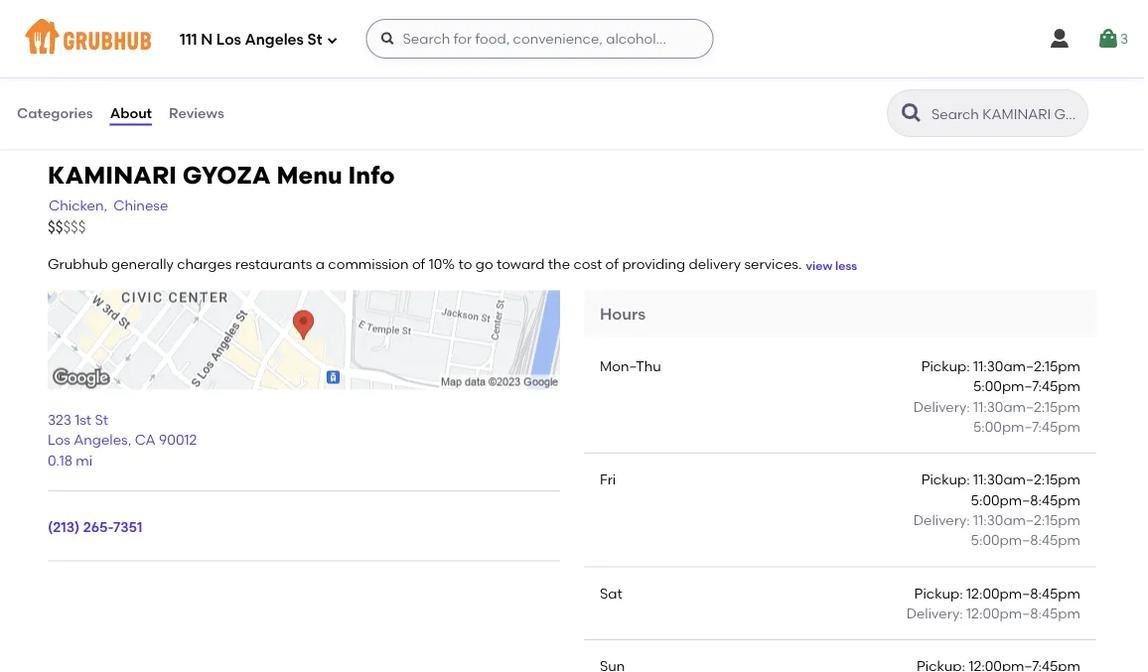 Task type: describe. For each thing, give the bounding box(es) containing it.
3
[[1121, 30, 1129, 47]]

delivery
[[689, 256, 741, 273]]

categories button
[[16, 77, 94, 149]]

sat
[[600, 585, 623, 602]]

menu
[[277, 160, 342, 189]]

los inside 323 1st st los angeles , ca 90012 0.18 mi
[[48, 432, 70, 449]]

,
[[128, 432, 131, 449]]

toward
[[497, 256, 545, 273]]

info
[[348, 160, 395, 189]]

10%
[[429, 256, 455, 273]]

restaurants
[[235, 256, 312, 273]]

grubhub generally charges restaurants a commission of 10% to go toward the cost of providing delivery services. view less
[[48, 256, 858, 273]]

1 of from the left
[[412, 256, 426, 273]]

chicken,
[[49, 197, 107, 214]]

0.18
[[48, 452, 73, 469]]

Search KAMINARI GYOZA search field
[[930, 104, 1082, 123]]

chicken, chinese
[[49, 197, 168, 214]]

about button
[[109, 77, 153, 149]]

main navigation navigation
[[0, 0, 1145, 77]]

reviews button
[[168, 77, 225, 149]]

1 12:00pm–8:45pm from the top
[[967, 585, 1081, 602]]

pickup: 11:30am–2:15pm 5:00pm–8:45pm delivery: 11:30am–2:15pm 5:00pm–8:45pm
[[914, 472, 1081, 549]]

2 12:00pm–8:45pm from the top
[[967, 605, 1081, 622]]

pickup: for 5:00pm–7:45pm
[[922, 358, 970, 375]]

a
[[316, 256, 325, 273]]

angeles inside main navigation navigation
[[245, 31, 304, 49]]

265-
[[83, 518, 113, 535]]

svg image inside 3 button
[[1097, 27, 1121, 51]]

grubhub
[[48, 256, 108, 273]]

view less button
[[806, 257, 858, 275]]

90012
[[159, 432, 197, 449]]

search icon image
[[900, 101, 924, 125]]

1 11:30am–2:15pm from the top
[[974, 358, 1081, 375]]

pickup: 11:30am–2:15pm 5:00pm–7:45pm delivery: 11:30am–2:15pm 5:00pm–7:45pm
[[914, 358, 1081, 436]]

categories
[[17, 105, 93, 122]]

(213) 265-7351
[[48, 518, 142, 535]]

111
[[180, 31, 197, 49]]

$$$$$
[[48, 218, 86, 236]]

kaminari gyoza menu info
[[48, 160, 395, 189]]

delivery: for 5:00pm–7:45pm
[[914, 398, 970, 415]]

generally
[[111, 256, 174, 273]]

about
[[110, 105, 152, 122]]

2 5:00pm–8:45pm from the top
[[971, 532, 1081, 549]]

Search for food, convenience, alcohol... search field
[[366, 19, 714, 59]]

mon–thu
[[600, 358, 662, 375]]

delivery: inside the pickup: 12:00pm–8:45pm delivery: 12:00pm–8:45pm
[[907, 605, 963, 622]]

fri
[[600, 472, 616, 488]]

gyoza
[[183, 160, 271, 189]]

2 5:00pm–7:45pm from the top
[[974, 419, 1081, 436]]

services.
[[745, 256, 802, 273]]

$$
[[48, 218, 63, 236]]

7351
[[113, 518, 142, 535]]



Task type: locate. For each thing, give the bounding box(es) containing it.
ca
[[135, 432, 156, 449]]

delivery: inside pickup: 11:30am–2:15pm 5:00pm–7:45pm delivery: 11:30am–2:15pm 5:00pm–7:45pm
[[914, 398, 970, 415]]

delivery: inside pickup: 11:30am–2:15pm 5:00pm–8:45pm delivery: 11:30am–2:15pm 5:00pm–8:45pm
[[914, 512, 970, 529]]

pickup:
[[922, 358, 970, 375], [922, 472, 970, 488], [915, 585, 963, 602]]

less
[[836, 258, 858, 273]]

0 vertical spatial los
[[216, 31, 241, 49]]

0 vertical spatial pickup:
[[922, 358, 970, 375]]

angeles inside 323 1st st los angeles , ca 90012 0.18 mi
[[74, 432, 128, 449]]

of left 10%
[[412, 256, 426, 273]]

pickup: 12:00pm–8:45pm delivery: 12:00pm–8:45pm
[[907, 585, 1081, 622]]

2 vertical spatial pickup:
[[915, 585, 963, 602]]

4 11:30am–2:15pm from the top
[[974, 512, 1081, 529]]

the
[[548, 256, 570, 273]]

providing
[[622, 256, 686, 273]]

1 vertical spatial 12:00pm–8:45pm
[[967, 605, 1081, 622]]

go
[[476, 256, 493, 273]]

0 vertical spatial delivery:
[[914, 398, 970, 415]]

chinese
[[113, 197, 168, 214]]

11:30am–2:15pm
[[974, 358, 1081, 375], [974, 398, 1081, 415], [974, 472, 1081, 488], [974, 512, 1081, 529]]

1 vertical spatial pickup:
[[922, 472, 970, 488]]

1 vertical spatial 5:00pm–7:45pm
[[974, 419, 1081, 436]]

111 n los angeles st
[[180, 31, 322, 49]]

12:00pm–8:45pm
[[967, 585, 1081, 602], [967, 605, 1081, 622]]

st inside main navigation navigation
[[308, 31, 322, 49]]

0 vertical spatial 12:00pm–8:45pm
[[967, 585, 1081, 602]]

angeles up mi
[[74, 432, 128, 449]]

1 5:00pm–8:45pm from the top
[[971, 492, 1081, 509]]

hours
[[600, 304, 646, 323]]

n
[[201, 31, 213, 49]]

323 1st st los angeles , ca 90012 0.18 mi
[[48, 412, 197, 469]]

view
[[806, 258, 833, 273]]

3 11:30am–2:15pm from the top
[[974, 472, 1081, 488]]

1 horizontal spatial los
[[216, 31, 241, 49]]

0 horizontal spatial angeles
[[74, 432, 128, 449]]

angeles right n on the top left
[[245, 31, 304, 49]]

2 of from the left
[[606, 256, 619, 273]]

los right n on the top left
[[216, 31, 241, 49]]

1 horizontal spatial st
[[308, 31, 322, 49]]

of
[[412, 256, 426, 273], [606, 256, 619, 273]]

commission
[[328, 256, 409, 273]]

chicken, button
[[48, 195, 108, 217]]

cost
[[574, 256, 602, 273]]

1st
[[75, 412, 92, 428]]

to
[[459, 256, 472, 273]]

los down 323
[[48, 432, 70, 449]]

st inside 323 1st st los angeles , ca 90012 0.18 mi
[[95, 412, 108, 428]]

0 vertical spatial 5:00pm–7:45pm
[[974, 378, 1081, 395]]

1 vertical spatial delivery:
[[914, 512, 970, 529]]

los inside main navigation navigation
[[216, 31, 241, 49]]

of right cost
[[606, 256, 619, 273]]

3 button
[[1097, 21, 1129, 57]]

pickup: inside pickup: 11:30am–2:15pm 5:00pm–8:45pm delivery: 11:30am–2:15pm 5:00pm–8:45pm
[[922, 472, 970, 488]]

kaminari
[[48, 160, 177, 189]]

0 vertical spatial angeles
[[245, 31, 304, 49]]

0 vertical spatial 5:00pm–8:45pm
[[971, 492, 1081, 509]]

reviews
[[169, 105, 224, 122]]

angeles
[[245, 31, 304, 49], [74, 432, 128, 449]]

1 vertical spatial angeles
[[74, 432, 128, 449]]

1 5:00pm–7:45pm from the top
[[974, 378, 1081, 395]]

2 11:30am–2:15pm from the top
[[974, 398, 1081, 415]]

(213) 265-7351 button
[[48, 517, 142, 537]]

1 horizontal spatial angeles
[[245, 31, 304, 49]]

mi
[[76, 452, 93, 469]]

delivery:
[[914, 398, 970, 415], [914, 512, 970, 529], [907, 605, 963, 622]]

pickup: inside pickup: 11:30am–2:15pm 5:00pm–7:45pm delivery: 11:30am–2:15pm 5:00pm–7:45pm
[[922, 358, 970, 375]]

323
[[48, 412, 71, 428]]

(213)
[[48, 518, 80, 535]]

0 vertical spatial st
[[308, 31, 322, 49]]

st
[[308, 31, 322, 49], [95, 412, 108, 428]]

5:00pm–8:45pm
[[971, 492, 1081, 509], [971, 532, 1081, 549]]

pickup: for 5:00pm–8:45pm
[[922, 472, 970, 488]]

charges
[[177, 256, 232, 273]]

pickup: inside the pickup: 12:00pm–8:45pm delivery: 12:00pm–8:45pm
[[915, 585, 963, 602]]

chinese button
[[112, 195, 169, 217]]

5:00pm–7:45pm
[[974, 378, 1081, 395], [974, 419, 1081, 436]]

los
[[216, 31, 241, 49], [48, 432, 70, 449]]

0 horizontal spatial of
[[412, 256, 426, 273]]

svg image
[[1048, 27, 1072, 51], [1097, 27, 1121, 51], [380, 31, 396, 47], [326, 34, 338, 46]]

0 horizontal spatial st
[[95, 412, 108, 428]]

1 vertical spatial st
[[95, 412, 108, 428]]

1 vertical spatial 5:00pm–8:45pm
[[971, 532, 1081, 549]]

1 vertical spatial los
[[48, 432, 70, 449]]

2 vertical spatial delivery:
[[907, 605, 963, 622]]

0 horizontal spatial los
[[48, 432, 70, 449]]

delivery: for 5:00pm–8:45pm
[[914, 512, 970, 529]]

1 horizontal spatial of
[[606, 256, 619, 273]]



Task type: vqa. For each thing, say whether or not it's contained in the screenshot.
services. on the top right
yes



